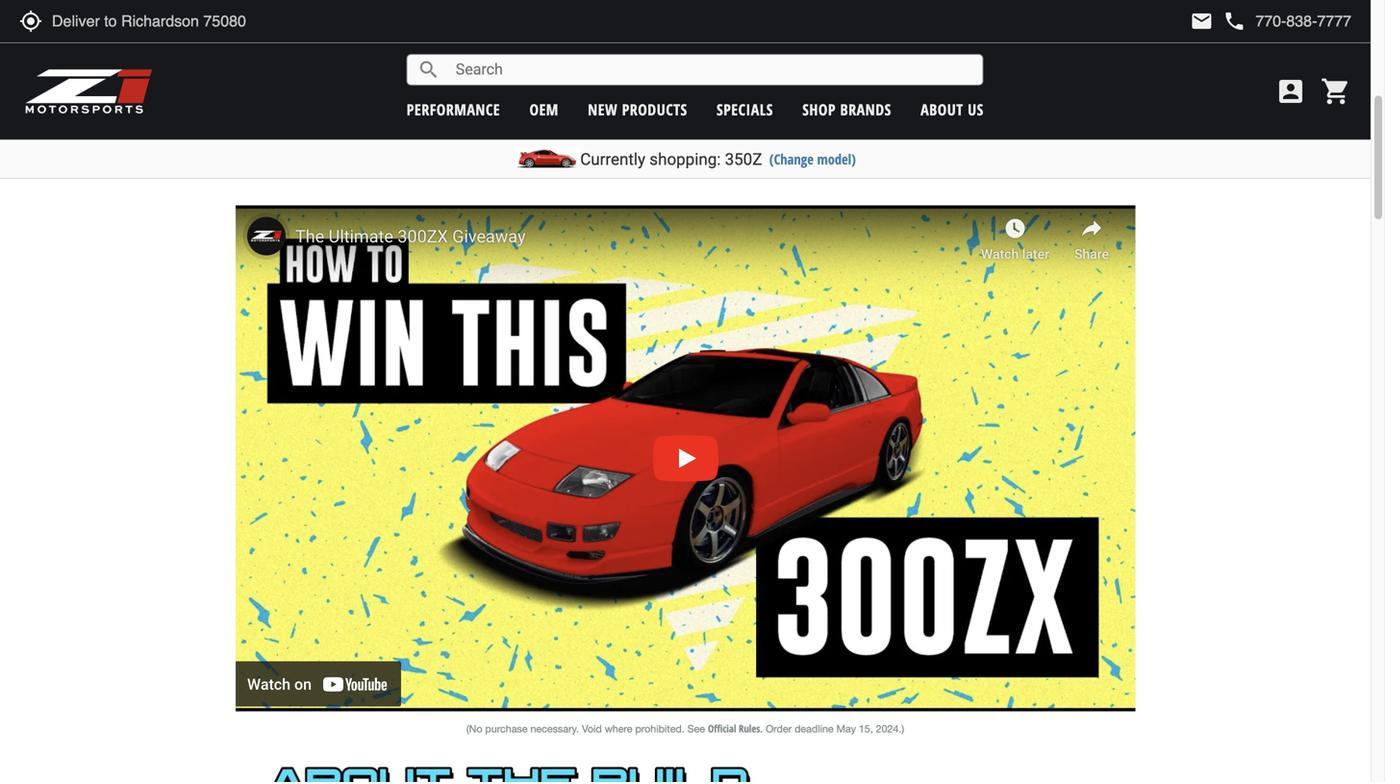 Task type: describe. For each thing, give the bounding box(es) containing it.
deadline
[[795, 723, 834, 735]]

order
[[766, 723, 792, 735]]

(change
[[770, 150, 814, 168]]

where
[[605, 723, 633, 735]]

the
[[646, 141, 683, 181]]

(change model) link
[[770, 150, 856, 168]]

about us link
[[921, 99, 984, 120]]

prohibited.
[[635, 723, 685, 735]]

shopping:
[[650, 150, 721, 169]]

brands
[[840, 99, 892, 120]]

oem link
[[530, 99, 559, 120]]

15,
[[859, 723, 873, 735]]

necessary.
[[531, 723, 579, 735]]

new products link
[[588, 99, 688, 120]]

void
[[582, 723, 602, 735]]

Search search field
[[440, 55, 983, 85]]

new products
[[588, 99, 688, 120]]

my_location
[[19, 10, 42, 33]]

purchase
[[485, 723, 528, 735]]

(no purchase necessary. void where prohibited. see official rules. order deadline may 15, 2024.)
[[466, 721, 904, 735]]

products
[[622, 99, 688, 120]]

phone
[[1223, 10, 1246, 33]]

phone link
[[1223, 10, 1352, 33]]

mail
[[1190, 10, 1213, 33]]

350z
[[725, 150, 762, 169]]

shop brands link
[[803, 99, 892, 120]]

giveaway
[[690, 141, 800, 181]]

official
[[708, 721, 736, 735]]



Task type: vqa. For each thing, say whether or not it's contained in the screenshot.
About the Giveaway
yes



Task type: locate. For each thing, give the bounding box(es) containing it.
specials link
[[717, 99, 773, 120]]

oem
[[530, 99, 559, 120]]

about the giveaway
[[571, 141, 800, 181]]

model)
[[817, 150, 856, 168]]

new
[[588, 99, 618, 120]]

performance
[[407, 99, 500, 120]]

1 vertical spatial about
[[571, 141, 639, 181]]

account_box link
[[1271, 76, 1311, 107]]

see
[[687, 723, 705, 735]]

performance link
[[407, 99, 500, 120]]

rules.
[[739, 721, 763, 735]]

about down new on the left of page
[[571, 141, 639, 181]]

may
[[837, 723, 856, 735]]

1 horizontal spatial about
[[921, 99, 964, 120]]

search
[[417, 58, 440, 81]]

shop brands
[[803, 99, 892, 120]]

mail phone
[[1190, 10, 1246, 33]]

0 horizontal spatial about
[[571, 141, 639, 181]]

about for about the giveaway
[[571, 141, 639, 181]]

currently shopping: 350z (change model)
[[580, 150, 856, 169]]

account_box
[[1276, 76, 1306, 107]]

shopping_cart link
[[1316, 76, 1352, 107]]

about left us
[[921, 99, 964, 120]]

shop
[[803, 99, 836, 120]]

official rules. link
[[708, 721, 763, 735]]

0 vertical spatial about
[[921, 99, 964, 120]]

currently
[[580, 150, 646, 169]]

z1 motorsports logo image
[[24, 67, 153, 115]]

2024.)
[[876, 723, 904, 735]]

us
[[968, 99, 984, 120]]

about us
[[921, 99, 984, 120]]

about for about us
[[921, 99, 964, 120]]

(no
[[466, 723, 482, 735]]

about
[[921, 99, 964, 120], [571, 141, 639, 181]]

mail link
[[1190, 10, 1213, 33]]

specials
[[717, 99, 773, 120]]

shopping_cart
[[1321, 76, 1352, 107]]



